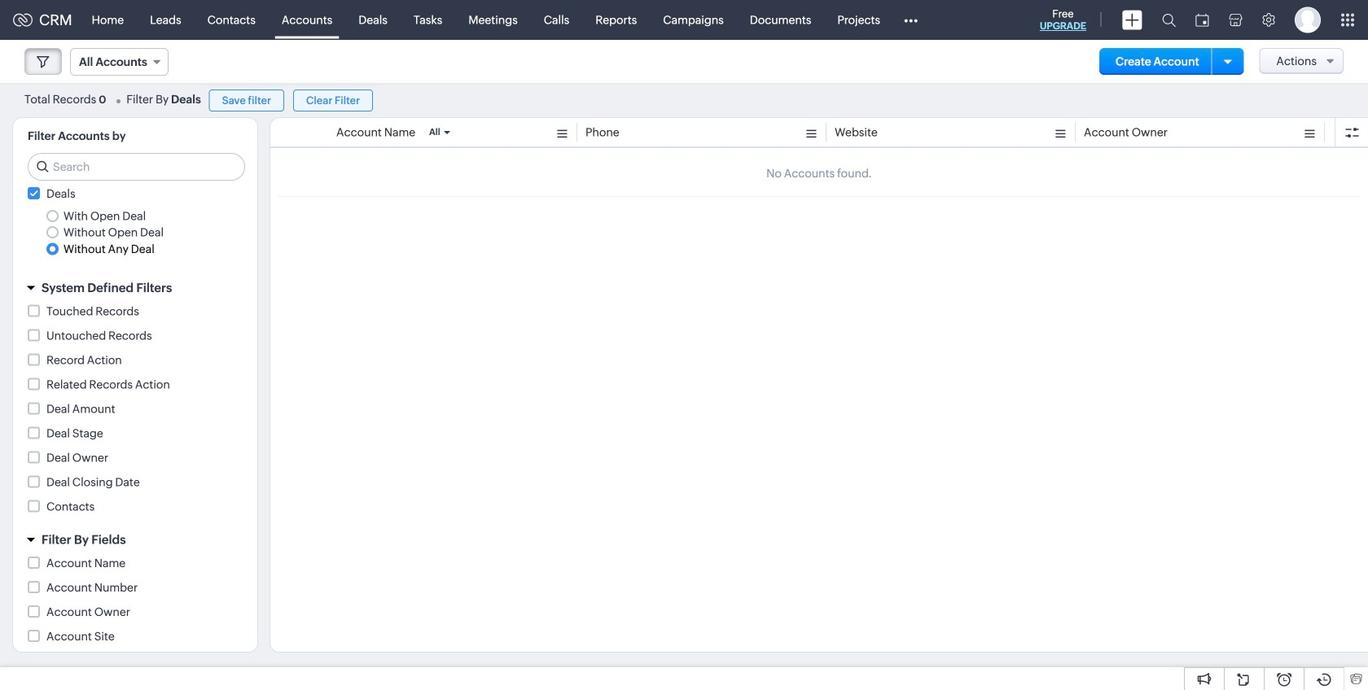 Task type: describe. For each thing, give the bounding box(es) containing it.
Search text field
[[29, 154, 244, 180]]

create menu element
[[1113, 0, 1153, 40]]

search element
[[1153, 0, 1186, 40]]

Other Modules field
[[894, 7, 929, 33]]

search image
[[1162, 13, 1176, 27]]

calendar image
[[1196, 13, 1210, 26]]



Task type: locate. For each thing, give the bounding box(es) containing it.
profile element
[[1285, 0, 1331, 40]]

None field
[[70, 48, 168, 76]]

create menu image
[[1122, 10, 1143, 30]]

logo image
[[13, 13, 33, 26]]

profile image
[[1295, 7, 1321, 33]]



Task type: vqa. For each thing, say whether or not it's contained in the screenshot.
Search element
yes



